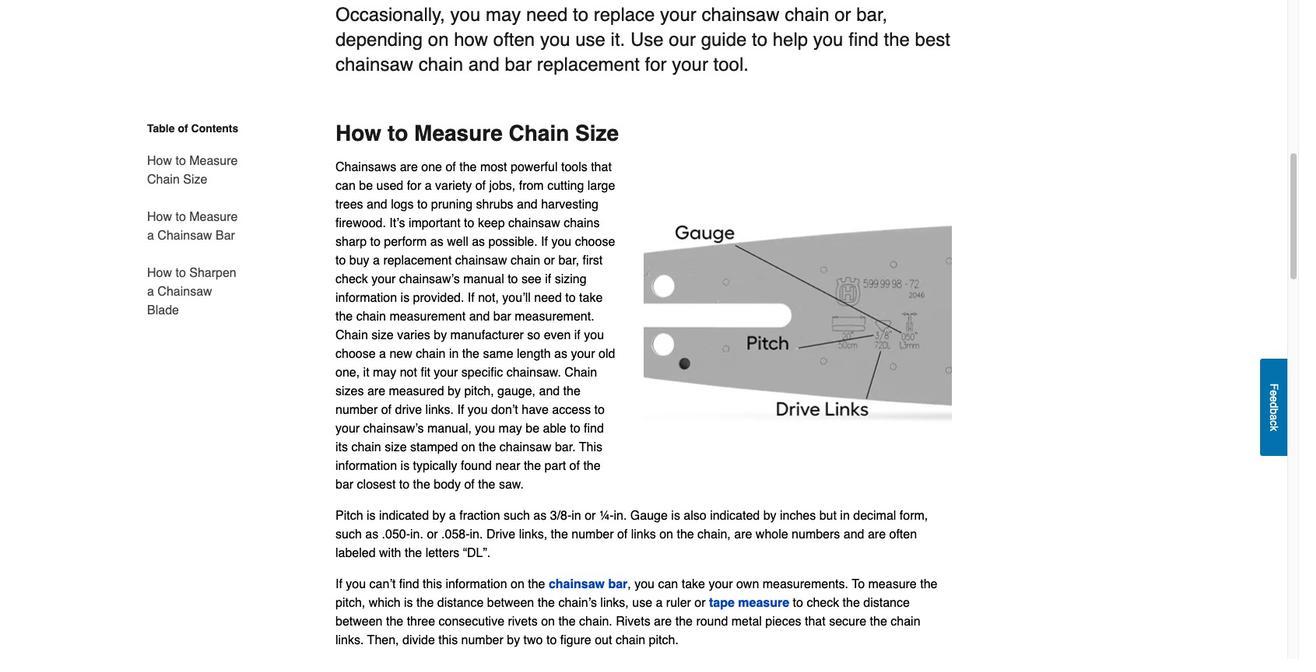 Task type: describe. For each thing, give the bounding box(es) containing it.
chainsaw for sharpen
[[158, 285, 212, 299]]

jobs,
[[489, 179, 515, 193]]

tape measure
[[709, 596, 789, 610]]

if left not,
[[468, 291, 475, 305]]

for inside occasionally, you may need to replace your chainsaw chain or bar, depending on how often you use it. use our guide to help you find the best chainsaw chain and bar replacement for your tool.
[[645, 54, 667, 76]]

you up the how
[[450, 4, 481, 26]]

can't
[[369, 578, 396, 592]]

of up variety
[[446, 160, 456, 174]]

need inside chainsaws are one of the most powerful tools that can be used for a variety of jobs, from cutting large trees and logs to pruning shrubs and harvesting firewood. it's important to keep chainsaw chains sharp to perform as well as possible. if you choose to buy a replacement chainsaw chain or bar, first check your chainsaw's manual to see if sizing information is provided. if not, you'll need to take the chain measurement and bar measurement. chain size varies by manufacturer so even if you choose a new chain in the same length as your old one, it may not fit your specific chainsaw. chain sizes are measured by pitch, gauge, and the number of drive links. if you don't have access to your chainsaw's manual, you may be able to find its chain size stamped on the chainsaw bar. this information is typically found near the part of the bar closest to the body of the saw.
[[534, 291, 562, 305]]

you inside , you can take your own measurements. to measure the pitch, which is the distance between the chain's links, use a ruler or
[[635, 578, 655, 592]]

is left 'also' at the bottom right of page
[[671, 509, 680, 523]]

two
[[524, 634, 543, 648]]

on inside to check the distance between the three consecutive rivets on the chain. rivets are the round metal pieces that secure the chain links. then, divide this number by two to figure out chain pitch.
[[541, 615, 555, 629]]

"dl".
[[463, 546, 491, 560]]

chain inside 'how to measure chain size'
[[147, 173, 180, 187]]

how to measure chain size inside how to measure chain size "link"
[[147, 154, 238, 187]]

or inside chainsaws are one of the most powerful tools that can be used for a variety of jobs, from cutting large trees and logs to pruning shrubs and harvesting firewood. it's important to keep chainsaw chains sharp to perform as well as possible. if you choose to buy a replacement chainsaw chain or bar, first check your chainsaw's manual to see if sizing information is provided. if not, you'll need to take the chain measurement and bar measurement. chain size varies by manufacturer so even if you choose a new chain in the same length as your old one, it may not fit your specific chainsaw. chain sizes are measured by pitch, gauge, and the number of drive links. if you don't have access to your chainsaw's manual, you may be able to find its chain size stamped on the chainsaw bar. this information is typically found near the part of the bar closest to the body of the saw.
[[544, 254, 555, 268]]

occasionally, you may need to replace your chainsaw chain or bar, depending on how often you use it. use our guide to help you find the best chainsaw chain and bar replacement for your tool.
[[335, 4, 950, 76]]

chain down the how
[[419, 54, 463, 76]]

you down 'chains'
[[551, 235, 572, 249]]

links. inside to check the distance between the three consecutive rivets on the chain. rivets are the round metal pieces that secure the chain links. then, divide this number by two to figure out chain pitch.
[[335, 634, 364, 648]]

ruler
[[666, 596, 691, 610]]

it.
[[611, 29, 625, 51]]

to down access at the left
[[570, 422, 580, 436]]

pitch, inside , you can take your own measurements. to measure the pitch, which is the distance between the chain's links, use a ruler or
[[335, 596, 365, 610]]

chainsaw up chain's
[[549, 578, 605, 592]]

with
[[379, 546, 401, 560]]

0 vertical spatial chainsaw's
[[399, 272, 460, 286]]

chainsaws
[[335, 160, 396, 174]]

chainsaw.
[[506, 366, 561, 380]]

bar inside occasionally, you may need to replace your chainsaw chain or bar, depending on how often you use it. use our guide to help you find the best chainsaw chain and bar replacement for your tool.
[[505, 54, 532, 76]]

which
[[369, 596, 401, 610]]

tool.
[[713, 54, 749, 76]]

on inside chainsaws are one of the most powerful tools that can be used for a variety of jobs, from cutting large trees and logs to pruning shrubs and harvesting firewood. it's important to keep chainsaw chains sharp to perform as well as possible. if you choose to buy a replacement chainsaw chain or bar, first check your chainsaw's manual to see if sizing information is provided. if not, you'll need to take the chain measurement and bar measurement. chain size varies by manufacturer so even if you choose a new chain in the same length as your old one, it may not fit your specific chainsaw. chain sizes are measured by pitch, gauge, and the number of drive links. if you don't have access to your chainsaw's manual, you may be able to find its chain size stamped on the chainsaw bar. this information is typically found near the part of the bar closest to the body of the saw.
[[461, 441, 475, 455]]

by down measurement
[[434, 328, 447, 342]]

whole
[[756, 528, 788, 542]]

if right possible.
[[541, 235, 548, 249]]

provided.
[[413, 291, 464, 305]]

your down our
[[672, 54, 708, 76]]

used
[[376, 179, 403, 193]]

to right the logs
[[417, 198, 428, 212]]

so
[[527, 328, 540, 342]]

b
[[1268, 409, 1280, 415]]

cutting
[[547, 179, 584, 193]]

number inside to check the distance between the three consecutive rivets on the chain. rivets are the round metal pieces that secure the chain links. then, divide this number by two to figure out chain pitch.
[[461, 634, 503, 648]]

for inside chainsaws are one of the most powerful tools that can be used for a variety of jobs, from cutting large trees and logs to pruning shrubs and harvesting firewood. it's important to keep chainsaw chains sharp to perform as well as possible. if you choose to buy a replacement chainsaw chain or bar, first check your chainsaw's manual to see if sizing information is provided. if not, you'll need to take the chain measurement and bar measurement. chain size varies by manufacturer so even if you choose a new chain in the same length as your old one, it may not fit your specific chainsaw. chain sizes are measured by pitch, gauge, and the number of drive links. if you don't have access to your chainsaw's manual, you may be able to find its chain size stamped on the chainsaw bar. this information is typically found near the part of the bar closest to the body of the saw.
[[407, 179, 421, 193]]

0 horizontal spatial if
[[545, 272, 551, 286]]

0 vertical spatial size
[[575, 121, 619, 146]]

of inside 'pitch is indicated by a fraction such as 3/8-in or ¼-in. gauge is also indicated by inches but in decimal form, such as .050-in. or .058-in. drive links, the number of links on the chain, are whole numbers and are often labeled with the letters "dl".'
[[617, 528, 628, 542]]

table of contents
[[147, 122, 238, 135]]

your up 'its'
[[335, 422, 360, 436]]

chain up see
[[511, 254, 540, 268]]

of right 'part'
[[569, 459, 580, 473]]

pitch
[[335, 509, 363, 523]]

metal
[[731, 615, 762, 629]]

and up manufacturer
[[469, 310, 490, 324]]

round
[[696, 615, 728, 629]]

chainsaw up possible.
[[508, 216, 560, 230]]

number inside chainsaws are one of the most powerful tools that can be used for a variety of jobs, from cutting large trees and logs to pruning shrubs and harvesting firewood. it's important to keep chainsaw chains sharp to perform as well as possible. if you choose to buy a replacement chainsaw chain or bar, first check your chainsaw's manual to see if sizing information is provided. if not, you'll need to take the chain measurement and bar measurement. chain size varies by manufacturer so even if you choose a new chain in the same length as your old one, it may not fit your specific chainsaw. chain sizes are measured by pitch, gauge, and the number of drive links. if you don't have access to your chainsaw's manual, you may be able to find its chain size stamped on the chainsaw bar. this information is typically found near the part of the bar closest to the body of the saw.
[[335, 403, 378, 417]]

guide
[[701, 29, 747, 51]]

to inside 'how to measure chain size'
[[175, 154, 186, 168]]

help
[[773, 29, 808, 51]]

2 horizontal spatial in
[[840, 509, 850, 523]]

0 horizontal spatial measure
[[738, 596, 789, 610]]

links. inside chainsaws are one of the most powerful tools that can be used for a variety of jobs, from cutting large trees and logs to pruning shrubs and harvesting firewood. it's important to keep chainsaw chains sharp to perform as well as possible. if you choose to buy a replacement chainsaw chain or bar, first check your chainsaw's manual to see if sizing information is provided. if not, you'll need to take the chain measurement and bar measurement. chain size varies by manufacturer so even if you choose a new chain in the same length as your old one, it may not fit your specific chainsaw. chain sizes are measured by pitch, gauge, and the number of drive links. if you don't have access to your chainsaw's manual, you may be able to find its chain size stamped on the chainsaw bar. this information is typically found near the part of the bar closest to the body of the saw.
[[425, 403, 454, 417]]

1 vertical spatial may
[[373, 366, 396, 380]]

number inside 'pitch is indicated by a fraction such as 3/8-in or ¼-in. gauge is also indicated by inches but in decimal form, such as .050-in. or .058-in. drive links, the number of links on the chain, are whole numbers and are often labeled with the letters "dl".'
[[572, 528, 614, 542]]

tools
[[561, 160, 587, 174]]

to right two
[[546, 634, 557, 648]]

3/8-
[[550, 509, 572, 523]]

our
[[669, 29, 696, 51]]

sharpen
[[189, 266, 236, 280]]

chainsaw up manual at the top of page
[[455, 254, 507, 268]]

replacement inside occasionally, you may need to replace your chainsaw chain or bar, depending on how often you use it. use our guide to help you find the best chainsaw chain and bar replacement for your tool.
[[537, 54, 640, 76]]

1 vertical spatial such
[[335, 528, 362, 542]]

to left replace
[[573, 4, 589, 26]]

is right "pitch"
[[367, 509, 376, 523]]

f e e d b a c k
[[1268, 384, 1280, 432]]

as down even
[[554, 347, 567, 361]]

chain up powerful
[[509, 121, 569, 146]]

a inside , you can take your own measurements. to measure the pitch, which is the distance between the chain's links, use a ruler or
[[656, 596, 663, 610]]

your down perform
[[371, 272, 396, 286]]

chains
[[564, 216, 600, 230]]

or inside , you can take your own measurements. to measure the pitch, which is the distance between the chain's links, use a ruler or
[[695, 596, 706, 610]]

best
[[915, 29, 950, 51]]

are down "it"
[[367, 385, 385, 399]]

depending
[[335, 29, 423, 51]]

to left see
[[508, 272, 518, 286]]

, you can take your own measurements. to measure the pitch, which is the distance between the chain's links, use a ruler or
[[335, 578, 938, 610]]

often inside occasionally, you may need to replace your chainsaw chain or bar, depending on how often you use it. use our guide to help you find the best chainsaw chain and bar replacement for your tool.
[[493, 29, 535, 51]]

1 horizontal spatial in.
[[470, 528, 483, 542]]

0 horizontal spatial find
[[399, 578, 419, 592]]

don't
[[491, 403, 518, 417]]

sizing
[[555, 272, 587, 286]]

pitch, inside chainsaws are one of the most powerful tools that can be used for a variety of jobs, from cutting large trees and logs to pruning shrubs and harvesting firewood. it's important to keep chainsaw chains sharp to perform as well as possible. if you choose to buy a replacement chainsaw chain or bar, first check your chainsaw's manual to see if sizing information is provided. if not, you'll need to take the chain measurement and bar measurement. chain size varies by manufacturer so even if you choose a new chain in the same length as your old one, it may not fit your specific chainsaw. chain sizes are measured by pitch, gauge, and the number of drive links. if you don't have access to your chainsaw's manual, you may be able to find its chain size stamped on the chainsaw bar. this information is typically found near the part of the bar closest to the body of the saw.
[[464, 385, 494, 399]]

letters
[[425, 546, 459, 560]]

three
[[407, 615, 435, 629]]

one
[[421, 160, 442, 174]]

first
[[583, 254, 603, 268]]

and down used
[[367, 198, 387, 212]]

labeled
[[335, 546, 376, 560]]

a left new
[[379, 347, 386, 361]]

most
[[480, 160, 507, 174]]

1 vertical spatial be
[[526, 422, 539, 436]]

chain right 'its'
[[351, 441, 381, 455]]

of down found
[[464, 478, 475, 492]]

to left help
[[752, 29, 768, 51]]

even
[[544, 328, 571, 342]]

if up "manual,"
[[457, 403, 464, 417]]

is up measurement
[[401, 291, 410, 305]]

or inside occasionally, you may need to replace your chainsaw chain or bar, depending on how often you use it. use our guide to help you find the best chainsaw chain and bar replacement for your tool.
[[835, 4, 851, 26]]

you right help
[[813, 29, 843, 51]]

the inside occasionally, you may need to replace your chainsaw chain or bar, depending on how often you use it. use our guide to help you find the best chainsaw chain and bar replacement for your tool.
[[884, 29, 910, 51]]

can inside chainsaws are one of the most powerful tools that can be used for a variety of jobs, from cutting large trees and logs to pruning shrubs and harvesting firewood. it's important to keep chainsaw chains sharp to perform as well as possible. if you choose to buy a replacement chainsaw chain or bar, first check your chainsaw's manual to see if sizing information is provided. if not, you'll need to take the chain measurement and bar measurement. chain size varies by manufacturer so even if you choose a new chain in the same length as your old one, it may not fit your specific chainsaw. chain sizes are measured by pitch, gauge, and the number of drive links. if you don't have access to your chainsaw's manual, you may be able to find its chain size stamped on the chainsaw bar. this information is typically found near the part of the bar closest to the body of the saw.
[[335, 179, 356, 193]]

to right closest in the bottom left of the page
[[399, 478, 410, 492]]

numbers
[[792, 528, 840, 542]]

inches
[[780, 509, 816, 523]]

possible.
[[488, 235, 538, 249]]

manual,
[[427, 422, 472, 436]]

2 horizontal spatial in.
[[614, 509, 627, 523]]

saw.
[[499, 478, 524, 492]]

pitch.
[[649, 634, 679, 648]]

0 vertical spatial measure
[[414, 121, 503, 146]]

blade
[[147, 304, 179, 318]]

and up have
[[539, 385, 560, 399]]

closest
[[357, 478, 396, 492]]

from
[[519, 179, 544, 193]]

are inside to check the distance between the three consecutive rivets on the chain. rivets are the round metal pieces that secure the chain links. then, divide this number by two to figure out chain pitch.
[[654, 615, 672, 629]]

consecutive
[[439, 615, 504, 629]]

2 indicated from the left
[[710, 509, 760, 523]]

0 vertical spatial this
[[423, 578, 442, 592]]

typically
[[413, 459, 457, 473]]

2 vertical spatial information
[[446, 578, 507, 592]]

take inside chainsaws are one of the most powerful tools that can be used for a variety of jobs, from cutting large trees and logs to pruning shrubs and harvesting firewood. it's important to keep chainsaw chains sharp to perform as well as possible. if you choose to buy a replacement chainsaw chain or bar, first check your chainsaw's manual to see if sizing information is provided. if not, you'll need to take the chain measurement and bar measurement. chain size varies by manufacturer so even if you choose a new chain in the same length as your old one, it may not fit your specific chainsaw. chain sizes are measured by pitch, gauge, and the number of drive links. if you don't have access to your chainsaw's manual, you may be able to find its chain size stamped on the chainsaw bar. this information is typically found near the part of the bar closest to the body of the saw.
[[579, 291, 603, 305]]

how for the how to measure a chainsaw bar link
[[147, 210, 172, 224]]

buy
[[349, 254, 369, 268]]

measurement
[[389, 310, 466, 324]]

of left drive
[[381, 403, 392, 417]]

chainsaws are one of the most powerful tools that can be used for a variety of jobs, from cutting large trees and logs to pruning shrubs and harvesting firewood. it's important to keep chainsaw chains sharp to perform as well as possible. if you choose to buy a replacement chainsaw chain or bar, first check your chainsaw's manual to see if sizing information is provided. if not, you'll need to take the chain measurement and bar measurement. chain size varies by manufacturer so even if you choose a new chain in the same length as your old one, it may not fit your specific chainsaw. chain sizes are measured by pitch, gauge, and the number of drive links. if you don't have access to your chainsaw's manual, you may be able to find its chain size stamped on the chainsaw bar. this information is typically found near the part of the bar closest to the body of the saw.
[[335, 160, 615, 492]]

found
[[461, 459, 492, 473]]

as down important
[[430, 235, 443, 249]]

but
[[819, 509, 837, 523]]

how to measure chain size link
[[147, 142, 245, 198]]

part
[[545, 459, 566, 473]]

how for how to sharpen a chainsaw blade 'link'
[[147, 266, 172, 280]]

by up "manual,"
[[448, 385, 461, 399]]

chainsaw down depending
[[335, 54, 413, 76]]

large
[[587, 179, 615, 193]]

you left it.
[[540, 29, 570, 51]]

to right access at the left
[[594, 403, 605, 417]]

0 vertical spatial such
[[504, 509, 530, 523]]

access
[[552, 403, 591, 417]]

of right table
[[178, 122, 188, 135]]

as left 3/8-
[[533, 509, 547, 523]]

gauge,
[[497, 385, 536, 399]]

use inside occasionally, you may need to replace your chainsaw chain or bar, depending on how often you use it. use our guide to help you find the best chainsaw chain and bar replacement for your tool.
[[575, 29, 606, 51]]

are left whole
[[734, 528, 752, 542]]

chainsaw up the guide
[[702, 4, 780, 26]]

out
[[595, 634, 612, 648]]

you left don't
[[468, 403, 488, 417]]

if you can't find this information on the chainsaw bar
[[335, 578, 628, 592]]

chain up help
[[785, 4, 829, 26]]

links, inside , you can take your own measurements. to measure the pitch, which is the distance between the chain's links, use a ruler or
[[600, 596, 629, 610]]

chain up "it"
[[356, 310, 386, 324]]

well
[[447, 235, 468, 249]]

on up 'rivets'
[[511, 578, 524, 592]]

how to sharpen a chainsaw blade link
[[147, 255, 245, 320]]

on inside occasionally, you may need to replace your chainsaw chain or bar, depending on how often you use it. use our guide to help you find the best chainsaw chain and bar replacement for your tool.
[[428, 29, 449, 51]]

chain,
[[698, 528, 731, 542]]

secure
[[829, 615, 866, 629]]

chain down rivets
[[616, 634, 645, 648]]

chainsaw up near
[[500, 441, 551, 455]]

important
[[409, 216, 461, 230]]

check inside to check the distance between the three consecutive rivets on the chain. rivets are the round metal pieces that secure the chain links. then, divide this number by two to figure out chain pitch.
[[807, 596, 839, 610]]

chain right secure
[[891, 615, 921, 629]]

you left can't
[[346, 578, 366, 592]]

if down the labeled
[[335, 578, 342, 592]]

to up well
[[464, 216, 474, 230]]

by inside to check the distance between the three consecutive rivets on the chain. rivets are the round metal pieces that secure the chain links. then, divide this number by two to figure out chain pitch.
[[507, 634, 520, 648]]

and inside 'pitch is indicated by a fraction such as 3/8-in or ¼-in. gauge is also indicated by inches but in decimal form, such as .050-in. or .058-in. drive links, the number of links on the chain, are whole numbers and are often labeled with the letters "dl".'
[[844, 528, 864, 542]]

chain's
[[558, 596, 597, 610]]

use
[[630, 29, 664, 51]]

your inside , you can take your own measurements. to measure the pitch, which is the distance between the chain's links, use a ruler or
[[709, 578, 733, 592]]

same
[[483, 347, 513, 361]]

0 horizontal spatial in.
[[410, 528, 423, 542]]

on inside 'pitch is indicated by a fraction such as 3/8-in or ¼-in. gauge is also indicated by inches but in decimal form, such as .050-in. or .058-in. drive links, the number of links on the chain, are whole numbers and are often labeled with the letters "dl".'
[[659, 528, 673, 542]]

and down from on the top of page
[[517, 198, 538, 212]]

your left 'old'
[[571, 347, 595, 361]]

also
[[684, 509, 707, 523]]

how
[[454, 29, 488, 51]]



Task type: vqa. For each thing, say whether or not it's contained in the screenshot.
chevron right image associated with Lawn Care
no



Task type: locate. For each thing, give the bounding box(es) containing it.
a inside how to sharpen a chainsaw blade
[[147, 285, 154, 299]]

firewood.
[[335, 216, 386, 230]]

powerful
[[511, 160, 558, 174]]

are down decimal
[[868, 528, 886, 542]]

if
[[541, 235, 548, 249], [468, 291, 475, 305], [457, 403, 464, 417], [335, 578, 342, 592]]

0 horizontal spatial use
[[575, 29, 606, 51]]

pitch,
[[464, 385, 494, 399], [335, 596, 365, 610]]

1 vertical spatial chainsaw
[[158, 285, 212, 299]]

0 horizontal spatial size
[[183, 173, 207, 187]]

use left it.
[[575, 29, 606, 51]]

1 horizontal spatial indicated
[[710, 509, 760, 523]]

or
[[835, 4, 851, 26], [544, 254, 555, 268], [585, 509, 596, 523], [427, 528, 438, 542], [695, 596, 706, 610]]

replacement inside chainsaws are one of the most powerful tools that can be used for a variety of jobs, from cutting large trees and logs to pruning shrubs and harvesting firewood. it's important to keep chainsaw chains sharp to perform as well as possible. if you choose to buy a replacement chainsaw chain or bar, first check your chainsaw's manual to see if sizing information is provided. if not, you'll need to take the chain measurement and bar measurement. chain size varies by manufacturer so even if you choose a new chain in the same length as your old one, it may not fit your specific chainsaw. chain sizes are measured by pitch, gauge, and the number of drive links. if you don't have access to your chainsaw's manual, you may be able to find its chain size stamped on the chainsaw bar. this information is typically found near the part of the bar closest to the body of the saw.
[[383, 254, 452, 268]]

chainsaw's
[[399, 272, 460, 286], [363, 422, 424, 436]]

measure
[[414, 121, 503, 146], [189, 154, 238, 168], [189, 210, 238, 224]]

as right well
[[472, 235, 485, 249]]

on
[[428, 29, 449, 51], [461, 441, 475, 455], [659, 528, 673, 542], [511, 578, 524, 592], [541, 615, 555, 629]]

drive
[[395, 403, 422, 417]]

on up found
[[461, 441, 475, 455]]

chainsaw for measure
[[158, 229, 212, 243]]

have
[[522, 403, 549, 417]]

1 vertical spatial measure
[[189, 154, 238, 168]]

a up the .058-
[[449, 509, 456, 523]]

manufacturer
[[450, 328, 524, 342]]

keep
[[478, 216, 505, 230]]

1 vertical spatial size
[[385, 441, 407, 455]]

how inside how to measure a chainsaw bar
[[147, 210, 172, 224]]

tape
[[709, 596, 735, 610]]

it's
[[389, 216, 405, 230]]

that inside to check the distance between the three consecutive rivets on the chain. rivets are the round metal pieces that secure the chain links. then, divide this number by two to figure out chain pitch.
[[805, 615, 826, 629]]

1 horizontal spatial between
[[487, 596, 534, 610]]

chainsaw inside how to sharpen a chainsaw blade
[[158, 285, 212, 299]]

how to measure chain size down "table of contents"
[[147, 154, 238, 187]]

1 horizontal spatial often
[[889, 528, 917, 542]]

new
[[389, 347, 412, 361]]

1 horizontal spatial such
[[504, 509, 530, 523]]

1 vertical spatial bar,
[[558, 254, 579, 268]]

1 horizontal spatial number
[[461, 634, 503, 648]]

measure inside how to measure a chainsaw bar
[[189, 210, 238, 224]]

find inside chainsaws are one of the most powerful tools that can be used for a variety of jobs, from cutting large trees and logs to pruning shrubs and harvesting firewood. it's important to keep chainsaw chains sharp to perform as well as possible. if you choose to buy a replacement chainsaw chain or bar, first check your chainsaw's manual to see if sizing information is provided. if not, you'll need to take the chain measurement and bar measurement. chain size varies by manufacturer so even if you choose a new chain in the same length as your old one, it may not fit your specific chainsaw. chain sizes are measured by pitch, gauge, and the number of drive links. if you don't have access to your chainsaw's manual, you may be able to find its chain size stamped on the chainsaw bar. this information is typically found near the part of the bar closest to the body of the saw.
[[584, 422, 604, 436]]

is inside , you can take your own measurements. to measure the pitch, which is the distance between the chain's links, use a ruler or
[[404, 596, 413, 610]]

chainsaw's down drive
[[363, 422, 424, 436]]

your up our
[[660, 4, 697, 26]]

1 chainsaw from the top
[[158, 229, 212, 243]]

1 vertical spatial measure
[[738, 596, 789, 610]]

2 horizontal spatial number
[[572, 528, 614, 542]]

distance inside to check the distance between the three consecutive rivets on the chain. rivets are the round metal pieces that secure the chain links. then, divide this number by two to figure out chain pitch.
[[863, 596, 910, 610]]

shrubs
[[476, 198, 513, 212]]

you down don't
[[475, 422, 495, 436]]

a up blade
[[147, 285, 154, 299]]

to check the distance between the three consecutive rivets on the chain. rivets are the round metal pieces that secure the chain links. then, divide this number by two to figure out chain pitch.
[[335, 596, 921, 648]]

between up then,
[[335, 615, 383, 629]]

bar, inside chainsaws are one of the most powerful tools that can be used for a variety of jobs, from cutting large trees and logs to pruning shrubs and harvesting firewood. it's important to keep chainsaw chains sharp to perform as well as possible. if you choose to buy a replacement chainsaw chain or bar, first check your chainsaw's manual to see if sizing information is provided. if not, you'll need to take the chain measurement and bar measurement. chain size varies by manufacturer so even if you choose a new chain in the same length as your old one, it may not fit your specific chainsaw. chain sizes are measured by pitch, gauge, and the number of drive links. if you don't have access to your chainsaw's manual, you may be able to find its chain size stamped on the chainsaw bar. this information is typically found near the part of the bar closest to the body of the saw.
[[558, 254, 579, 268]]

0 vertical spatial can
[[335, 179, 356, 193]]

a right buy
[[373, 254, 380, 268]]

between up 'rivets'
[[487, 596, 534, 610]]

1 horizontal spatial can
[[658, 578, 678, 592]]

on left the how
[[428, 29, 449, 51]]

links
[[631, 528, 656, 542]]

take inside , you can take your own measurements. to measure the pitch, which is the distance between the chain's links, use a ruler or
[[682, 578, 705, 592]]

0 horizontal spatial links.
[[335, 634, 364, 648]]

e up 'b'
[[1268, 396, 1280, 402]]

then,
[[367, 634, 399, 648]]

0 vertical spatial be
[[359, 179, 373, 193]]

find
[[849, 29, 879, 51], [584, 422, 604, 436], [399, 578, 419, 592]]

1 vertical spatial check
[[807, 596, 839, 610]]

0 horizontal spatial be
[[359, 179, 373, 193]]

1 horizontal spatial if
[[574, 328, 581, 342]]

such down "pitch"
[[335, 528, 362, 542]]

pieces
[[765, 615, 801, 629]]

table of contents element
[[128, 121, 245, 320]]

chain.
[[579, 615, 612, 629]]

0 vertical spatial chainsaw
[[158, 229, 212, 243]]

1 vertical spatial for
[[407, 179, 421, 193]]

gauge
[[630, 509, 668, 523]]

0 horizontal spatial such
[[335, 528, 362, 542]]

by
[[434, 328, 447, 342], [448, 385, 461, 399], [432, 509, 446, 523], [763, 509, 776, 523], [507, 634, 520, 648]]

0 horizontal spatial choose
[[335, 347, 376, 361]]

logs
[[391, 198, 414, 212]]

to down measurements.
[[793, 596, 803, 610]]

of
[[178, 122, 188, 135], [446, 160, 456, 174], [475, 179, 486, 193], [381, 403, 392, 417], [569, 459, 580, 473], [464, 478, 475, 492], [617, 528, 628, 542]]

.050-
[[382, 528, 410, 542]]

to inside how to sharpen a chainsaw blade
[[175, 266, 186, 280]]

measurements.
[[763, 578, 848, 592]]

0 vertical spatial pitch,
[[464, 385, 494, 399]]

bar, inside occasionally, you may need to replace your chainsaw chain or bar, depending on how often you use it. use our guide to help you find the best chainsaw chain and bar replacement for your tool.
[[856, 4, 888, 26]]

0 horizontal spatial number
[[335, 403, 378, 417]]

measure for how to measure chain size "link"
[[189, 154, 238, 168]]

0 horizontal spatial often
[[493, 29, 535, 51]]

take
[[579, 291, 603, 305], [682, 578, 705, 592]]

stamped
[[410, 441, 458, 455]]

that inside chainsaws are one of the most powerful tools that can be used for a variety of jobs, from cutting large trees and logs to pruning shrubs and harvesting firewood. it's important to keep chainsaw chains sharp to perform as well as possible. if you choose to buy a replacement chainsaw chain or bar, first check your chainsaw's manual to see if sizing information is provided. if not, you'll need to take the chain measurement and bar measurement. chain size varies by manufacturer so even if you choose a new chain in the same length as your old one, it may not fit your specific chainsaw. chain sizes are measured by pitch, gauge, and the number of drive links. if you don't have access to your chainsaw's manual, you may be able to find its chain size stamped on the chainsaw bar. this information is typically found near the part of the bar closest to the body of the saw.
[[591, 160, 612, 174]]

1 horizontal spatial that
[[805, 615, 826, 629]]

between inside , you can take your own measurements. to measure the pitch, which is the distance between the chain's links, use a ruler or
[[487, 596, 534, 610]]

chainsaw inside how to measure a chainsaw bar
[[158, 229, 212, 243]]

1 horizontal spatial size
[[575, 121, 619, 146]]

1 horizontal spatial links,
[[600, 596, 629, 610]]

old
[[599, 347, 615, 361]]

check down buy
[[335, 272, 368, 286]]

2 chainsaw from the top
[[158, 285, 212, 299]]

0 horizontal spatial can
[[335, 179, 356, 193]]

drive
[[486, 528, 515, 542]]

replacement down perform
[[383, 254, 452, 268]]

chainsaw bar link
[[549, 578, 628, 592]]

0 vertical spatial often
[[493, 29, 535, 51]]

1 vertical spatial links.
[[335, 634, 364, 648]]

are left one
[[400, 160, 418, 174]]

1 vertical spatial can
[[658, 578, 678, 592]]

be down have
[[526, 422, 539, 436]]

in down manufacturer
[[449, 347, 459, 361]]

1 vertical spatial chainsaw's
[[363, 422, 424, 436]]

1 horizontal spatial in
[[572, 509, 581, 523]]

replace
[[594, 4, 655, 26]]

1 horizontal spatial how to measure chain size
[[335, 121, 619, 146]]

often down form,
[[889, 528, 917, 542]]

if right see
[[545, 272, 551, 286]]

0 vertical spatial size
[[371, 328, 394, 342]]

2 vertical spatial number
[[461, 634, 503, 648]]

f e e d b a c k button
[[1260, 359, 1287, 456]]

1 e from the top
[[1268, 390, 1280, 396]]

in inside chainsaws are one of the most powerful tools that can be used for a variety of jobs, from cutting large trees and logs to pruning shrubs and harvesting firewood. it's important to keep chainsaw chains sharp to perform as well as possible. if you choose to buy a replacement chainsaw chain or bar, first check your chainsaw's manual to see if sizing information is provided. if not, you'll need to take the chain measurement and bar measurement. chain size varies by manufacturer so even if you choose a new chain in the same length as your old one, it may not fit your specific chainsaw. chain sizes are measured by pitch, gauge, and the number of drive links. if you don't have access to your chainsaw's manual, you may be able to find its chain size stamped on the chainsaw bar. this information is typically found near the part of the bar closest to the body of the saw.
[[449, 347, 459, 361]]

need left replace
[[526, 4, 568, 26]]

pitch, left which
[[335, 596, 365, 610]]

1 vertical spatial number
[[572, 528, 614, 542]]

to down firewood.
[[370, 235, 380, 249]]

to inside how to measure a chainsaw bar
[[175, 210, 186, 224]]

1 horizontal spatial be
[[526, 422, 539, 436]]

rivets
[[508, 615, 538, 629]]

how
[[335, 121, 382, 146], [147, 154, 172, 168], [147, 210, 172, 224], [147, 266, 172, 280]]

e up d
[[1268, 390, 1280, 396]]

number down ¼-
[[572, 528, 614, 542]]

may down don't
[[499, 422, 522, 436]]

a inside 'pitch is indicated by a fraction such as 3/8-in or ¼-in. gauge is also indicated by inches but in decimal form, such as .050-in. or .058-in. drive links, the number of links on the chain, are whole numbers and are often labeled with the letters "dl".'
[[449, 509, 456, 523]]

1 vertical spatial size
[[183, 173, 207, 187]]

to left buy
[[335, 254, 346, 268]]

this
[[579, 441, 602, 455]]

indicated
[[379, 509, 429, 523], [710, 509, 760, 523]]

1 distance from the left
[[437, 596, 484, 610]]

by up whole
[[763, 509, 776, 523]]

0 vertical spatial check
[[335, 272, 368, 286]]

to up chainsaws
[[388, 121, 408, 146]]

varies
[[397, 328, 430, 342]]

1 vertical spatial between
[[335, 615, 383, 629]]

this
[[423, 578, 442, 592], [438, 634, 458, 648]]

0 horizontal spatial that
[[591, 160, 612, 174]]

1 horizontal spatial pitch,
[[464, 385, 494, 399]]

1 horizontal spatial find
[[584, 422, 604, 436]]

able
[[543, 422, 566, 436]]

choose
[[575, 235, 615, 249], [335, 347, 376, 361]]

0 horizontal spatial pitch,
[[335, 596, 365, 610]]

1 vertical spatial information
[[335, 459, 397, 473]]

0 horizontal spatial take
[[579, 291, 603, 305]]

1 indicated from the left
[[379, 509, 429, 523]]

2 distance from the left
[[863, 596, 910, 610]]

form,
[[900, 509, 928, 523]]

1 horizontal spatial use
[[632, 596, 652, 610]]

0 vertical spatial links.
[[425, 403, 454, 417]]

.058-
[[441, 528, 470, 542]]

2 vertical spatial find
[[399, 578, 419, 592]]

measure up one
[[414, 121, 503, 146]]

0 horizontal spatial between
[[335, 615, 383, 629]]

pruning
[[431, 198, 473, 212]]

how for how to measure chain size "link"
[[147, 154, 172, 168]]

distance inside , you can take your own measurements. to measure the pitch, which is the distance between the chain's links, use a ruler or
[[437, 596, 484, 610]]

often
[[493, 29, 535, 51], [889, 528, 917, 542]]

0 vertical spatial use
[[575, 29, 606, 51]]

measure inside , you can take your own measurements. to measure the pitch, which is the distance between the chain's links, use a ruler or
[[868, 578, 917, 592]]

are up pitch.
[[654, 615, 672, 629]]

chain up access at the left
[[565, 366, 597, 380]]

2 e from the top
[[1268, 396, 1280, 402]]

chain up one,
[[335, 328, 368, 342]]

your right fit
[[434, 366, 458, 380]]

of left the "jobs,"
[[475, 179, 486, 193]]

find inside occasionally, you may need to replace your chainsaw chain or bar, depending on how often you use it. use our guide to help you find the best chainsaw chain and bar replacement for your tool.
[[849, 29, 879, 51]]

1 horizontal spatial take
[[682, 578, 705, 592]]

chain
[[785, 4, 829, 26], [419, 54, 463, 76], [511, 254, 540, 268], [356, 310, 386, 324], [416, 347, 446, 361], [351, 441, 381, 455], [891, 615, 921, 629], [616, 634, 645, 648]]

sharp
[[335, 235, 367, 249]]

measure inside 'how to measure chain size'
[[189, 154, 238, 168]]

a inside the "f e e d b a c k" button
[[1268, 415, 1280, 421]]

number down the consecutive
[[461, 634, 503, 648]]

chainsaw
[[702, 4, 780, 26], [335, 54, 413, 76], [508, 216, 560, 230], [455, 254, 507, 268], [500, 441, 551, 455], [549, 578, 605, 592]]

and inside occasionally, you may need to replace your chainsaw chain or bar, depending on how often you use it. use our guide to help you find the best chainsaw chain and bar replacement for your tool.
[[468, 54, 500, 76]]

1 horizontal spatial links.
[[425, 403, 454, 417]]

0 vertical spatial take
[[579, 291, 603, 305]]

measure down own
[[738, 596, 789, 610]]

a inside how to measure a chainsaw bar
[[147, 229, 154, 243]]

indicated up chain,
[[710, 509, 760, 523]]

by up the .058-
[[432, 509, 446, 523]]

rivets
[[616, 615, 650, 629]]

tape measure link
[[709, 596, 789, 610]]

d
[[1268, 402, 1280, 409]]

may inside occasionally, you may need to replace your chainsaw chain or bar, depending on how often you use it. use our guide to help you find the best chainsaw chain and bar replacement for your tool.
[[486, 4, 521, 26]]

0 horizontal spatial replacement
[[383, 254, 452, 268]]

0 vertical spatial measure
[[868, 578, 917, 592]]

not
[[400, 366, 417, 380]]

0 vertical spatial information
[[335, 291, 397, 305]]

0 vertical spatial may
[[486, 4, 521, 26]]

to down sizing
[[565, 291, 576, 305]]

perform
[[384, 235, 427, 249]]

0 vertical spatial that
[[591, 160, 612, 174]]

you right , at the bottom left
[[635, 578, 655, 592]]

variety
[[435, 179, 472, 193]]

is up three
[[404, 596, 413, 610]]

trees
[[335, 198, 363, 212]]

0 horizontal spatial in
[[449, 347, 459, 361]]

that right pieces
[[805, 615, 826, 629]]

as
[[430, 235, 443, 249], [472, 235, 485, 249], [554, 347, 567, 361], [533, 509, 547, 523], [365, 528, 378, 542]]

is left typically
[[401, 459, 410, 473]]

this right the divide
[[438, 634, 458, 648]]

chain
[[509, 121, 569, 146], [147, 173, 180, 187], [335, 328, 368, 342], [565, 366, 597, 380]]

0 horizontal spatial distance
[[437, 596, 484, 610]]

0 horizontal spatial indicated
[[379, 509, 429, 523]]

1 vertical spatial find
[[584, 422, 604, 436]]

1 horizontal spatial bar,
[[856, 4, 888, 26]]

chainsaw left bar
[[158, 229, 212, 243]]

in left ¼-
[[572, 509, 581, 523]]

can inside , you can take your own measurements. to measure the pitch, which is the distance between the chain's links, use a ruler or
[[658, 578, 678, 592]]

as left .050-
[[365, 528, 378, 542]]

a up the 'k'
[[1268, 415, 1280, 421]]

number
[[335, 403, 378, 417], [572, 528, 614, 542], [461, 634, 503, 648]]

2 vertical spatial may
[[499, 422, 522, 436]]

figure
[[560, 634, 591, 648]]

length
[[517, 347, 551, 361]]

1 horizontal spatial check
[[807, 596, 839, 610]]

chain up fit
[[416, 347, 446, 361]]

chainsaw up blade
[[158, 285, 212, 299]]

on up two
[[541, 615, 555, 629]]

to
[[852, 578, 865, 592]]

you up 'old'
[[584, 328, 604, 342]]

1 horizontal spatial measure
[[868, 578, 917, 592]]

1 vertical spatial that
[[805, 615, 826, 629]]

this inside to check the distance between the three consecutive rivets on the chain. rivets are the round metal pieces that secure the chain links. then, divide this number by two to figure out chain pitch.
[[438, 634, 458, 648]]

how up blade
[[147, 266, 172, 280]]

it
[[363, 366, 369, 380]]

not,
[[478, 291, 499, 305]]

use
[[575, 29, 606, 51], [632, 596, 652, 610]]

1 vertical spatial use
[[632, 596, 652, 610]]

in. left the .058-
[[410, 528, 423, 542]]

need inside occasionally, you may need to replace your chainsaw chain or bar, depending on how often you use it. use our guide to help you find the best chainsaw chain and bar replacement for your tool.
[[526, 4, 568, 26]]

size left stamped at left
[[385, 441, 407, 455]]

0 vertical spatial bar,
[[856, 4, 888, 26]]

0 vertical spatial for
[[645, 54, 667, 76]]

0 vertical spatial number
[[335, 403, 378, 417]]

check inside chainsaws are one of the most powerful tools that can be used for a variety of jobs, from cutting large trees and logs to pruning shrubs and harvesting firewood. it's important to keep chainsaw chains sharp to perform as well as possible. if you choose to buy a replacement chainsaw chain or bar, first check your chainsaw's manual to see if sizing information is provided. if not, you'll need to take the chain measurement and bar measurement. chain size varies by manufacturer so even if you choose a new chain in the same length as your old one, it may not fit your specific chainsaw. chain sizes are measured by pitch, gauge, and the number of drive links. if you don't have access to your chainsaw's manual, you may be able to find its chain size stamped on the chainsaw bar. this information is typically found near the part of the bar closest to the body of the saw.
[[335, 272, 368, 286]]

a down one
[[425, 179, 432, 193]]

distance
[[437, 596, 484, 610], [863, 596, 910, 610]]

a
[[425, 179, 432, 193], [147, 229, 154, 243], [373, 254, 380, 268], [147, 285, 154, 299], [379, 347, 386, 361], [1268, 415, 1280, 421], [449, 509, 456, 523], [656, 596, 663, 610]]

pitch, down specific
[[464, 385, 494, 399]]

you'll
[[502, 291, 531, 305]]

how to measure chain size
[[335, 121, 619, 146], [147, 154, 238, 187]]

0 horizontal spatial check
[[335, 272, 368, 286]]

1 vertical spatial links,
[[600, 596, 629, 610]]

distance down "to" on the bottom
[[863, 596, 910, 610]]

1 vertical spatial replacement
[[383, 254, 452, 268]]

measured
[[389, 385, 444, 399]]

1 horizontal spatial choose
[[575, 235, 615, 249]]

0 vertical spatial how to measure chain size
[[335, 121, 619, 146]]

1 vertical spatial choose
[[335, 347, 376, 361]]

the
[[884, 29, 910, 51], [459, 160, 477, 174], [335, 310, 353, 324], [462, 347, 480, 361], [563, 385, 581, 399], [479, 441, 496, 455], [524, 459, 541, 473], [583, 459, 601, 473], [413, 478, 430, 492], [478, 478, 495, 492], [551, 528, 568, 542], [677, 528, 694, 542], [405, 546, 422, 560], [528, 578, 545, 592], [920, 578, 938, 592], [416, 596, 434, 610], [538, 596, 555, 610], [843, 596, 860, 610], [386, 615, 403, 629], [558, 615, 576, 629], [675, 615, 693, 629], [870, 615, 887, 629]]

0 vertical spatial links,
[[519, 528, 547, 542]]

measure right "to" on the bottom
[[868, 578, 917, 592]]

2 horizontal spatial find
[[849, 29, 879, 51]]

indicated up .050-
[[379, 509, 429, 523]]

often inside 'pitch is indicated by a fraction such as 3/8-in or ¼-in. gauge is also indicated by inches but in decimal form, such as .050-in. or .058-in. drive links, the number of links on the chain, are whole numbers and are often labeled with the letters "dl".'
[[889, 528, 917, 542]]

0 vertical spatial find
[[849, 29, 879, 51]]

your up tape
[[709, 578, 733, 592]]

1 vertical spatial pitch,
[[335, 596, 365, 610]]

on right links on the bottom of page
[[659, 528, 673, 542]]

use inside , you can take your own measurements. to measure the pitch, which is the distance between the chain's links, use a ruler or
[[632, 596, 652, 610]]

0 vertical spatial choose
[[575, 235, 615, 249]]

by left two
[[507, 634, 520, 648]]

1 vertical spatial often
[[889, 528, 917, 542]]

measure for the how to measure a chainsaw bar link
[[189, 210, 238, 224]]

2 vertical spatial measure
[[189, 210, 238, 224]]

1 horizontal spatial for
[[645, 54, 667, 76]]

that up large
[[591, 160, 612, 174]]

how to measure a chainsaw bar link
[[147, 198, 245, 255]]

size inside 'how to measure chain size'
[[183, 173, 207, 187]]

how up chainsaws
[[335, 121, 382, 146]]

how to sharpen a chainsaw blade
[[147, 266, 236, 318]]

how inside "link"
[[147, 154, 172, 168]]

own
[[736, 578, 759, 592]]

choose up first
[[575, 235, 615, 249]]

between inside to check the distance between the three consecutive rivets on the chain. rivets are the round metal pieces that secure the chain links. then, divide this number by two to figure out chain pitch.
[[335, 615, 383, 629]]

1 vertical spatial need
[[534, 291, 562, 305]]

be down chainsaws
[[359, 179, 373, 193]]

links, inside 'pitch is indicated by a fraction such as 3/8-in or ¼-in. gauge is also indicated by inches but in decimal form, such as .050-in. or .058-in. drive links, the number of links on the chain, are whole numbers and are often labeled with the letters "dl".'
[[519, 528, 547, 542]]

how inside how to sharpen a chainsaw blade
[[147, 266, 172, 280]]

information down buy
[[335, 291, 397, 305]]

use up rivets
[[632, 596, 652, 610]]

an image showing the gauge, pitch and drive links listed on a chainsaw bar. image
[[644, 158, 952, 466]]

table
[[147, 122, 175, 135]]



